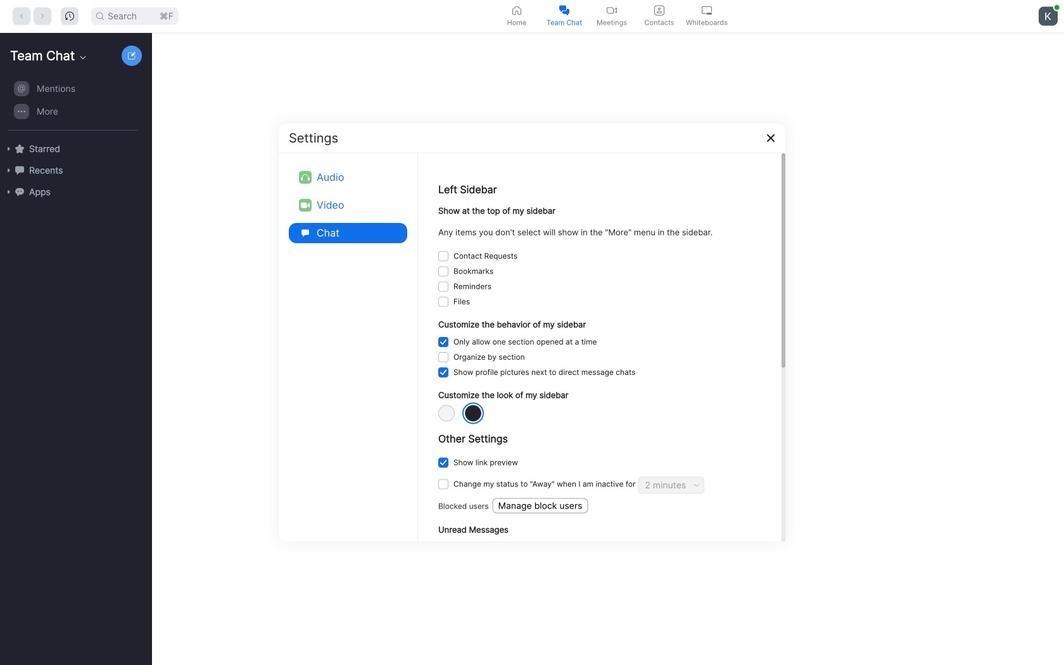 Task type: describe. For each thing, give the bounding box(es) containing it.
star image
[[15, 144, 24, 153]]

new image
[[128, 52, 136, 60]]

1 horizontal spatial chat image
[[299, 227, 312, 240]]

profile contact image
[[655, 5, 665, 16]]

. show link preview element
[[454, 455, 518, 471]]

chat image for leftmost chat image
[[15, 166, 24, 175]]

triangle right image for apps tree item
[[5, 188, 13, 196]]

apps tree item
[[5, 181, 146, 203]]

triangle right image for recents tree item
[[5, 167, 13, 174]]

chevron down small image
[[78, 53, 88, 63]]

. change my status to "away" when i am inactive for element
[[454, 477, 636, 492]]

triangle right image for starred tree item's triangle right icon
[[5, 145, 13, 153]]

team chat image
[[560, 5, 570, 16]]

unread messages. keep all unread messages on top in chat and channel lists element
[[454, 540, 661, 555]]

chevron down small image
[[78, 53, 88, 63]]

. files element
[[454, 294, 470, 309]]

video on image
[[607, 5, 617, 16]]

triangle right image for recents tree item triangle right icon
[[5, 167, 13, 174]]

. organize by section element
[[454, 350, 525, 365]]

0 horizontal spatial chat image
[[15, 166, 24, 175]]

customize the behavior of my sidebar. only allow one section opened at a time element
[[454, 335, 597, 350]]

headphone image
[[301, 173, 310, 182]]



Task type: vqa. For each thing, say whether or not it's contained in the screenshot.
"Unread Messages. Keep all unread messages on top in chat and channel lists" element
yes



Task type: locate. For each thing, give the bounding box(es) containing it.
gray image
[[465, 405, 482, 422]]

. bookmarks element
[[454, 264, 494, 279]]

triangle right image for starred tree item
[[5, 145, 13, 153]]

none radio gray
[[465, 405, 482, 422]]

none radio left gray radio
[[439, 405, 455, 422]]

headphone image
[[299, 171, 312, 184]]

star image
[[15, 144, 24, 153]]

profile contact image
[[655, 5, 665, 16]]

chat image inside recents tree item
[[15, 166, 24, 175]]

2 triangle right image from the top
[[5, 167, 13, 174]]

chat image down star image
[[15, 166, 24, 175]]

0 vertical spatial chat image
[[15, 166, 24, 175]]

tab list
[[493, 0, 731, 32]]

1 horizontal spatial none radio
[[465, 405, 482, 422]]

none radio "customize the look of my sidebar. white"
[[439, 405, 455, 422]]

None radio
[[439, 405, 455, 422], [465, 405, 482, 422]]

1 vertical spatial chat image
[[302, 229, 309, 237]]

close image
[[766, 133, 776, 143], [766, 133, 776, 143]]

video on image
[[607, 5, 617, 16], [299, 199, 312, 212], [301, 201, 310, 210]]

starred tree item
[[5, 138, 146, 160]]

. reminders element
[[454, 279, 492, 294]]

settings tab list
[[289, 164, 408, 247]]

chatbot image
[[15, 187, 24, 196], [15, 187, 24, 196]]

1 none radio from the left
[[439, 405, 455, 422]]

none radio right "customize the look of my sidebar. white" radio
[[465, 405, 482, 422]]

triangle right image
[[5, 145, 13, 153], [5, 167, 13, 174], [5, 188, 13, 196], [5, 188, 13, 196]]

chat image for chat image to the right
[[302, 229, 309, 237]]

0 vertical spatial chat image
[[15, 166, 24, 175]]

group
[[0, 77, 146, 131]]

team chat image
[[560, 5, 570, 16]]

new image
[[128, 52, 136, 60]]

triangle right image inside recents tree item
[[5, 167, 13, 174]]

2 none radio from the left
[[465, 405, 482, 422]]

chat image
[[15, 166, 24, 175], [299, 227, 312, 240]]

history image
[[65, 12, 74, 21], [65, 12, 74, 21]]

0 horizontal spatial chat image
[[15, 166, 24, 175]]

magnifier image
[[96, 12, 104, 20], [96, 12, 104, 20]]

None button
[[439, 251, 449, 261], [439, 266, 449, 277], [439, 282, 449, 292], [439, 297, 449, 307], [439, 337, 449, 347], [439, 352, 449, 362], [439, 368, 449, 378], [439, 458, 449, 468], [439, 480, 449, 490], [439, 251, 449, 261], [439, 266, 449, 277], [439, 282, 449, 292], [439, 297, 449, 307], [439, 337, 449, 347], [439, 352, 449, 362], [439, 368, 449, 378], [439, 458, 449, 468], [439, 480, 449, 490]]

chat image inside image
[[302, 229, 309, 237]]

online image
[[1055, 5, 1060, 10]]

0 vertical spatial triangle right image
[[5, 145, 13, 153]]

. show profile pictures next to direct message chats element
[[454, 365, 636, 380]]

recents tree item
[[5, 160, 146, 181]]

customize the look of my sidebar. white image
[[439, 405, 455, 422]]

show at the top of my sidebar. contact requests element
[[454, 249, 518, 264]]

chat image down headphone icon
[[299, 227, 312, 240]]

1 vertical spatial triangle right image
[[5, 167, 13, 174]]

tree
[[0, 76, 150, 215]]

chat image
[[15, 166, 24, 175], [302, 229, 309, 237]]

triangle right image
[[5, 145, 13, 153], [5, 167, 13, 174]]

chat image down star image
[[15, 166, 24, 175]]

1 triangle right image from the top
[[5, 145, 13, 153]]

whiteboard small image
[[702, 5, 712, 16], [702, 5, 712, 16]]

1 horizontal spatial chat image
[[302, 229, 309, 237]]

0 horizontal spatial none radio
[[439, 405, 455, 422]]

chat image down headphone icon
[[302, 229, 309, 237]]

online image
[[1055, 5, 1060, 10]]

home small image
[[512, 5, 522, 16], [512, 5, 522, 16]]

1 vertical spatial chat image
[[299, 227, 312, 240]]



